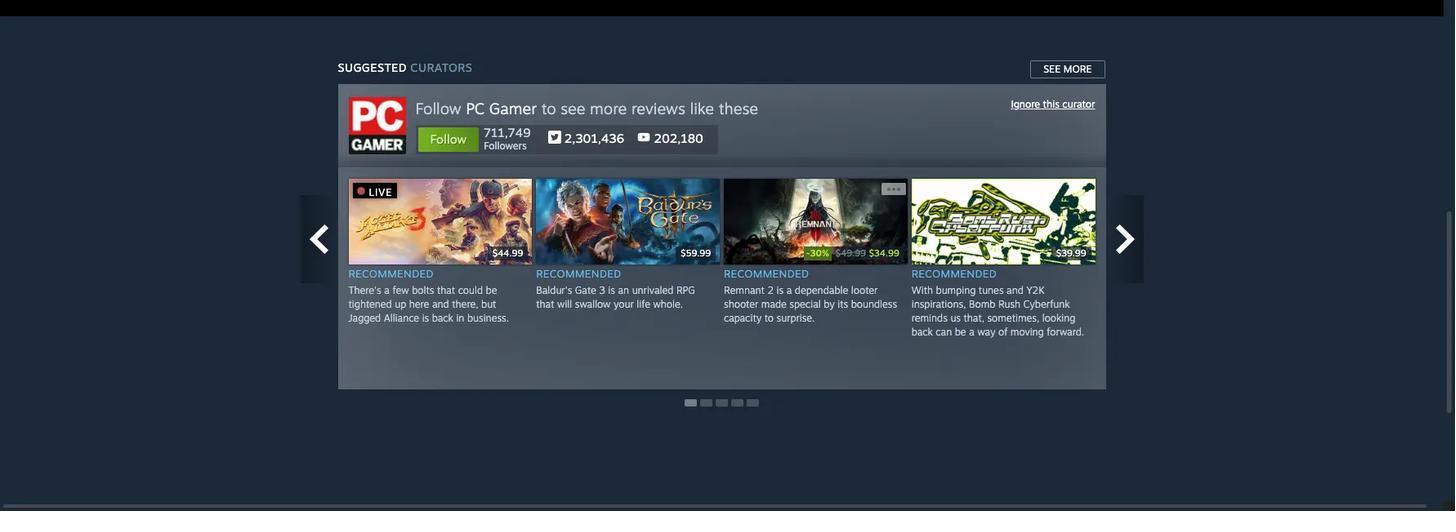 Task type: describe. For each thing, give the bounding box(es) containing it.
$39.99 link
[[912, 179, 1096, 265]]

remnant inside recommended remnant 2 is a dependable looter shooter made special by its boundless capacity to surprise.
[[724, 284, 765, 296]]

202,180
[[651, 131, 704, 146]]

(24,873
[[987, 363, 1020, 374]]

that,
[[964, 312, 985, 324]]

unrivaled
[[632, 284, 674, 296]]

ii
[[979, 188, 986, 204]]

a inside recommended remnant 2 is a dependable looter shooter made special by its boundless capacity to surprise.
[[787, 284, 792, 296]]

y2k
[[1027, 284, 1045, 296]]

way
[[978, 326, 996, 338]]

life
[[637, 298, 651, 310]]

like inside user tags: souls-like action adventure
[[953, 401, 967, 411]]

looking
[[1043, 312, 1076, 324]]

these
[[719, 99, 758, 119]]

overall
[[928, 351, 959, 363]]

be inside recommended with bumping tunes and y2k inspirations, bomb rush cyberfunk reminds us that, sometimes, looking back can be a way of moving forward.
[[955, 326, 967, 338]]

baldur's
[[536, 284, 572, 296]]

to inside recommended remnant 2 is a dependable looter shooter made special by its boundless capacity to surprise.
[[765, 312, 774, 324]]

alliance
[[384, 312, 419, 324]]

cyberfunk
[[1024, 298, 1070, 310]]

capacity
[[724, 312, 762, 324]]

that inside recommended baldur's gate 3 is an unrivaled rpg that will swallow your life whole.
[[536, 298, 555, 310]]

curator
[[1063, 98, 1096, 110]]

gamer
[[489, 99, 537, 119]]

sometimes,
[[988, 312, 1040, 324]]

more
[[590, 99, 627, 119]]

remnant inside remnant ii released: jul 25, 2023
[[924, 188, 976, 204]]

looter
[[851, 284, 878, 296]]

us
[[951, 312, 961, 324]]

suggested
[[338, 60, 407, 74]]

by
[[824, 298, 835, 310]]

adventure
[[1008, 401, 1049, 411]]

recommended there's a few bolts that could be tightened up here and there, but jagged alliance is back in business.
[[349, 267, 509, 324]]

released:
[[924, 206, 961, 215]]

see
[[1044, 63, 1061, 75]]

$49.99
[[836, 248, 866, 259]]

will
[[557, 298, 572, 310]]

made
[[762, 298, 787, 310]]

follow link
[[417, 127, 480, 153]]

2
[[768, 284, 774, 296]]

curators
[[411, 60, 473, 74]]

is inside recommended remnant 2 is a dependable looter shooter made special by its boundless capacity to surprise.
[[777, 284, 784, 296]]

tags:
[[948, 386, 969, 397]]

dependable
[[795, 284, 849, 296]]

your
[[614, 298, 634, 310]]

and inside recommended there's a few bolts that could be tightened up here and there, but jagged alliance is back in business.
[[432, 298, 449, 310]]

25,
[[976, 206, 988, 215]]

gate
[[575, 284, 597, 296]]

jul
[[963, 206, 974, 215]]

boundless
[[851, 298, 898, 310]]

0 horizontal spatial like
[[690, 99, 714, 119]]

3
[[599, 284, 605, 296]]

user
[[924, 386, 945, 397]]

of
[[999, 326, 1008, 338]]

followers
[[484, 140, 527, 152]]

whole.
[[653, 298, 683, 310]]

surprise.
[[777, 312, 815, 324]]

recommended remnant 2 is a dependable looter shooter made special by its boundless capacity to surprise.
[[724, 267, 898, 324]]

but
[[481, 298, 496, 310]]

$39.99
[[1057, 248, 1087, 259]]

special
[[790, 298, 821, 310]]

30%
[[811, 247, 829, 259]]

ignore
[[1011, 98, 1041, 110]]

recommended for recommended remnant 2 is a dependable looter shooter made special by its boundless capacity to surprise.
[[724, 267, 809, 280]]

back inside recommended there's a few bolts that could be tightened up here and there, but jagged alliance is back in business.
[[432, 312, 454, 324]]

tunes
[[979, 284, 1004, 296]]

reviews)
[[1023, 363, 1060, 374]]

could
[[458, 284, 483, 296]]

its
[[838, 298, 848, 310]]

shooter
[[724, 298, 759, 310]]



Task type: vqa. For each thing, say whether or not it's contained in the screenshot.
Y2K
yes



Task type: locate. For each thing, give the bounding box(es) containing it.
2023
[[990, 206, 1008, 215]]

is right "3" in the bottom of the page
[[608, 284, 615, 296]]

1 recommended from the left
[[349, 267, 434, 280]]

1 horizontal spatial like
[[953, 401, 967, 411]]

recommended up gate
[[536, 267, 622, 280]]

0 vertical spatial be
[[486, 284, 497, 296]]

more
[[1064, 63, 1092, 75]]

jagged
[[349, 312, 381, 324]]

-
[[807, 247, 811, 259]]

remnant
[[924, 188, 976, 204], [724, 284, 765, 296]]

to
[[542, 99, 556, 119], [765, 312, 774, 324]]

bumping
[[936, 284, 976, 296]]

remnant up 'released:'
[[924, 188, 976, 204]]

this
[[1043, 98, 1060, 110]]

recommended up few
[[349, 267, 434, 280]]

business.
[[467, 312, 509, 324]]

2 horizontal spatial is
[[777, 284, 784, 296]]

can
[[936, 326, 952, 338]]

1 horizontal spatial to
[[765, 312, 774, 324]]

like left the these
[[690, 99, 714, 119]]

tightened
[[349, 298, 392, 310]]

recommended up bumping at bottom right
[[912, 267, 997, 280]]

be down us
[[955, 326, 967, 338]]

recommended with bumping tunes and y2k inspirations, bomb rush cyberfunk reminds us that, sometimes, looking back can be a way of moving forward.
[[912, 267, 1085, 338]]

be inside recommended there's a few bolts that could be tightened up here and there, but jagged alliance is back in business.
[[486, 284, 497, 296]]

0 horizontal spatial remnant
[[724, 284, 765, 296]]

1 horizontal spatial that
[[536, 298, 555, 310]]

recommended inside recommended with bumping tunes and y2k inspirations, bomb rush cyberfunk reminds us that, sometimes, looking back can be a way of moving forward.
[[912, 267, 997, 280]]

0 horizontal spatial be
[[486, 284, 497, 296]]

0 horizontal spatial back
[[432, 312, 454, 324]]

recommended inside recommended there's a few bolts that could be tightened up here and there, but jagged alliance is back in business.
[[349, 267, 434, 280]]

back
[[432, 312, 454, 324], [912, 326, 933, 338]]

is inside recommended there's a few bolts that could be tightened up here and there, but jagged alliance is back in business.
[[422, 312, 429, 324]]

very
[[928, 363, 947, 374]]

up
[[395, 298, 406, 310]]

be up but
[[486, 284, 497, 296]]

pc
[[466, 99, 485, 119]]

4 recommended from the left
[[912, 267, 997, 280]]

action
[[975, 401, 1000, 411]]

is inside recommended baldur's gate 3 is an unrivaled rpg that will swallow your life whole.
[[608, 284, 615, 296]]

3 recommended from the left
[[724, 267, 809, 280]]

1 vertical spatial like
[[953, 401, 967, 411]]

an
[[618, 284, 629, 296]]

a inside recommended there's a few bolts that could be tightened up here and there, but jagged alliance is back in business.
[[384, 284, 390, 296]]

swallow
[[575, 298, 611, 310]]

inspirations,
[[912, 298, 966, 310]]

that inside recommended there's a few bolts that could be tightened up here and there, but jagged alliance is back in business.
[[437, 284, 455, 296]]

is down here
[[422, 312, 429, 324]]

follow up follow link
[[416, 99, 462, 119]]

a left few
[[384, 284, 390, 296]]

0 vertical spatial back
[[432, 312, 454, 324]]

rush
[[999, 298, 1021, 310]]

0 vertical spatial like
[[690, 99, 714, 119]]

-30% $49.99 $34.99
[[807, 247, 900, 259]]

recommended baldur's gate 3 is an unrivaled rpg that will swallow your life whole.
[[536, 267, 695, 310]]

0 horizontal spatial a
[[384, 284, 390, 296]]

1 horizontal spatial remnant
[[924, 188, 976, 204]]

recommended for recommended with bumping tunes and y2k inspirations, bomb rush cyberfunk reminds us that, sometimes, looking back can be a way of moving forward.
[[912, 267, 997, 280]]

ignore this curator link
[[1011, 98, 1096, 110]]

ignore this curator
[[1011, 98, 1096, 110]]

rpg
[[677, 284, 695, 296]]

remnant up shooter
[[724, 284, 765, 296]]

back left the in
[[432, 312, 454, 324]]

1 horizontal spatial back
[[912, 326, 933, 338]]

is right 2
[[777, 284, 784, 296]]

in
[[456, 312, 465, 324]]

2,301,436
[[561, 131, 625, 146]]

and up rush
[[1007, 284, 1024, 296]]

1 vertical spatial follow
[[430, 132, 467, 147]]

$34.99
[[869, 248, 900, 259]]

1 horizontal spatial a
[[787, 284, 792, 296]]

recommended for recommended baldur's gate 3 is an unrivaled rpg that will swallow your life whole.
[[536, 267, 622, 280]]

0 vertical spatial and
[[1007, 284, 1024, 296]]

follow for follow
[[430, 132, 467, 147]]

bomb
[[969, 298, 996, 310]]

recommended up 2
[[724, 267, 809, 280]]

see more link
[[1030, 60, 1106, 79]]

0 horizontal spatial and
[[432, 298, 449, 310]]

that
[[437, 284, 455, 296], [536, 298, 555, 310]]

0 vertical spatial remnant
[[924, 188, 976, 204]]

back down 'reminds'
[[912, 326, 933, 338]]

recommended inside recommended baldur's gate 3 is an unrivaled rpg that will swallow your life whole.
[[536, 267, 622, 280]]

$44.99
[[493, 248, 523, 259]]

see
[[561, 99, 586, 119]]

reviews
[[632, 99, 686, 119]]

0 horizontal spatial is
[[422, 312, 429, 324]]

a
[[384, 284, 390, 296], [787, 284, 792, 296], [970, 326, 975, 338]]

a right 2
[[787, 284, 792, 296]]

1 horizontal spatial and
[[1007, 284, 1024, 296]]

user
[[961, 351, 981, 363]]

2 recommended from the left
[[536, 267, 622, 280]]

0 vertical spatial to
[[542, 99, 556, 119]]

user tags: souls-like action adventure
[[924, 386, 1049, 411]]

follow down "pc"
[[430, 132, 467, 147]]

be
[[486, 284, 497, 296], [955, 326, 967, 338]]

1 vertical spatial back
[[912, 326, 933, 338]]

1 horizontal spatial be
[[955, 326, 967, 338]]

1 vertical spatial remnant
[[724, 284, 765, 296]]

that right bolts
[[437, 284, 455, 296]]

there's
[[349, 284, 382, 296]]

few
[[393, 284, 409, 296]]

see more
[[1044, 63, 1092, 75]]

$59.99 link
[[536, 179, 722, 265]]

1 vertical spatial and
[[432, 298, 449, 310]]

forward.
[[1047, 326, 1085, 338]]

1 vertical spatial that
[[536, 298, 555, 310]]

1 horizontal spatial is
[[608, 284, 615, 296]]

$59.99
[[681, 248, 711, 259]]

0 vertical spatial that
[[437, 284, 455, 296]]

711,749
[[484, 125, 531, 141]]

recommended inside recommended remnant 2 is a dependable looter shooter made special by its boundless capacity to surprise.
[[724, 267, 809, 280]]

2 horizontal spatial a
[[970, 326, 975, 338]]

follow for follow pc gamer to see more reviews like these
[[416, 99, 462, 119]]

positive
[[950, 363, 984, 374]]

recommended for recommended there's a few bolts that could be tightened up here and there, but jagged alliance is back in business.
[[349, 267, 434, 280]]

there,
[[452, 298, 479, 310]]

remnant ii released: jul 25, 2023
[[924, 188, 1008, 215]]

1 vertical spatial be
[[955, 326, 967, 338]]

follow pc gamer to see more reviews like these
[[416, 99, 758, 119]]

reviews:
[[983, 351, 1019, 363]]

and right here
[[432, 298, 449, 310]]

here
[[409, 298, 429, 310]]

to left see
[[542, 99, 556, 119]]

a inside recommended with bumping tunes and y2k inspirations, bomb rush cyberfunk reminds us that, sometimes, looking back can be a way of moving forward.
[[970, 326, 975, 338]]

and inside recommended with bumping tunes and y2k inspirations, bomb rush cyberfunk reminds us that, sometimes, looking back can be a way of moving forward.
[[1007, 284, 1024, 296]]

that down baldur's
[[536, 298, 555, 310]]

follow
[[416, 99, 462, 119], [430, 132, 467, 147]]

a down that, at bottom
[[970, 326, 975, 338]]

like
[[690, 99, 714, 119], [953, 401, 967, 411]]

back inside recommended with bumping tunes and y2k inspirations, bomb rush cyberfunk reminds us that, sometimes, looking back can be a way of moving forward.
[[912, 326, 933, 338]]

bolts
[[412, 284, 434, 296]]

overall user reviews: very positive (24,873 reviews)
[[928, 351, 1060, 374]]

0 horizontal spatial to
[[542, 99, 556, 119]]

1 vertical spatial to
[[765, 312, 774, 324]]

is
[[608, 284, 615, 296], [777, 284, 784, 296], [422, 312, 429, 324]]

moving
[[1011, 326, 1044, 338]]

to down 'made'
[[765, 312, 774, 324]]

souls-
[[928, 401, 953, 411]]

0 vertical spatial follow
[[416, 99, 462, 119]]

reminds
[[912, 312, 948, 324]]

and
[[1007, 284, 1024, 296], [432, 298, 449, 310]]

like down tags: in the bottom of the page
[[953, 401, 967, 411]]

suggested curators
[[338, 60, 473, 74]]

0 horizontal spatial that
[[437, 284, 455, 296]]

live
[[369, 186, 393, 199]]



